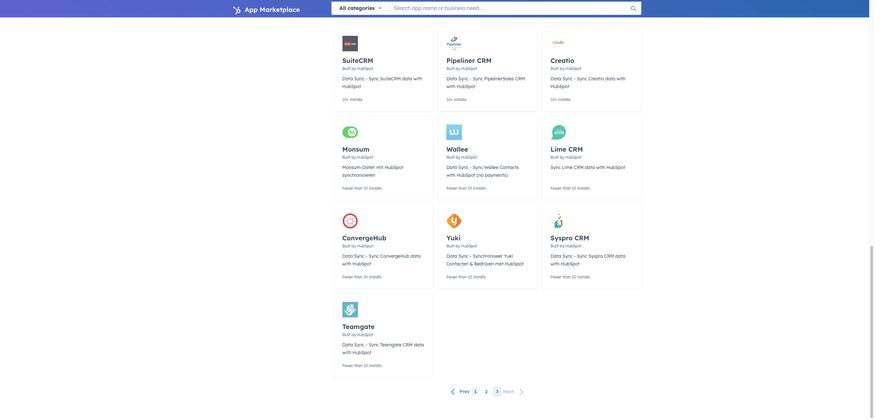 Task type: describe. For each thing, give the bounding box(es) containing it.
mit
[[376, 165, 383, 170]]

with inside data sync - sync suitecrm data with hubspot
[[413, 76, 422, 82]]

syspro inside 'syspro crm built by hubspot'
[[551, 234, 573, 242]]

hubspot inside data sync - sync teamgate crm data with hubspot
[[353, 350, 371, 356]]

- for suitecrm
[[366, 76, 367, 82]]

3
[[496, 389, 499, 395]]

with inside data sync - sync pipelinersales crm with hubspot
[[447, 84, 455, 89]]

app marketplace
[[245, 5, 300, 14]]

data for wallee
[[447, 165, 457, 170]]

by for yuki
[[456, 244, 460, 249]]

fewer for lime
[[551, 186, 562, 191]]

creatio inside data sync - sync creatio data with hubspot
[[589, 76, 604, 82]]

sync lime crm data with hubspot
[[551, 165, 625, 170]]

data for pipeliner
[[447, 76, 457, 82]]

by inside lime crm built by hubspot
[[560, 155, 564, 160]]

all categories
[[339, 5, 375, 11]]

than for lime
[[563, 186, 571, 191]]

(no
[[477, 172, 484, 178]]

by for suitecrm
[[352, 66, 356, 71]]

creatio built by hubspot
[[551, 56, 582, 71]]

marketplace
[[260, 5, 300, 14]]

hubspot inside data sync - sync creatio data with hubspot
[[551, 84, 569, 89]]

than for teamgate
[[354, 364, 363, 368]]

fewer than 10 installs for convergehub
[[342, 275, 381, 280]]

convergehub built by hubspot
[[342, 234, 386, 249]]

pagination navigation
[[334, 388, 641, 396]]

suitecrm built by hubspot
[[342, 56, 373, 71]]

by for monsum
[[352, 155, 356, 160]]

data for yuki
[[447, 253, 457, 259]]

data inside data sync - sync suitecrm data with hubspot
[[402, 76, 412, 82]]

hubspot inside data sync - sync suitecrm data with hubspot
[[342, 84, 361, 89]]

daten
[[362, 165, 375, 170]]

synchronisieren
[[342, 172, 375, 178]]

lime crm built by hubspot
[[551, 145, 583, 160]]

sync inside data sync - synchroniseer yuki contacten & bedrijven met hubspot
[[458, 253, 469, 259]]

hubspot inside creatio built by hubspot
[[565, 66, 582, 71]]

crm inside data sync - sync syspro crm  data with hubspot
[[604, 253, 614, 259]]

data sync - sync wallee contacts with hubspot (no payments)
[[447, 165, 519, 178]]

monsum-
[[342, 165, 362, 170]]

wallee built by hubspot
[[447, 145, 477, 160]]

built for yuki
[[447, 244, 455, 249]]

hubspot inside pipeliner crm built by hubspot
[[461, 66, 477, 71]]

app
[[245, 5, 258, 14]]

met
[[495, 261, 504, 267]]

lime inside lime crm built by hubspot
[[551, 145, 566, 153]]

prev button
[[447, 388, 472, 396]]

- for teamgate
[[366, 342, 367, 348]]

fewer for yuki
[[447, 275, 457, 280]]

data for convergehub
[[342, 253, 353, 259]]

- for pipeliner
[[470, 76, 472, 82]]

all categories button
[[331, 2, 390, 15]]

synchroniseer
[[473, 253, 503, 259]]

by for convergehub
[[352, 244, 356, 249]]

built inside lime crm built by hubspot
[[551, 155, 559, 160]]

built for wallee
[[447, 155, 455, 160]]

data sync - sync creatio data with hubspot
[[551, 76, 626, 89]]

fewer for monsum
[[342, 186, 353, 191]]

fewer for teamgate
[[342, 364, 353, 368]]

than for syspro
[[563, 275, 571, 280]]

monsum
[[342, 145, 369, 153]]

fewer than 10 installs for yuki
[[447, 275, 486, 280]]

pipelinersales
[[484, 76, 514, 82]]

built inside 'syspro crm built by hubspot'
[[551, 244, 559, 249]]

fewer than 10 installs for teamgate
[[342, 364, 381, 368]]

with inside data sync - sync creatio data with hubspot
[[617, 76, 626, 82]]

yuki inside data sync - synchroniseer yuki contacten & bedrijven met hubspot
[[504, 253, 513, 259]]

syspro inside data sync - sync syspro crm  data with hubspot
[[589, 253, 603, 259]]

Search app name or business need... search field
[[390, 2, 641, 15]]

hubspot inside wallee built by hubspot
[[461, 155, 477, 160]]

data sync - sync suitecrm data with hubspot
[[342, 76, 422, 89]]

monsum built by hubspot
[[342, 145, 373, 160]]

crm inside data sync - sync pipelinersales crm with hubspot
[[515, 76, 525, 82]]

wallee inside wallee built by hubspot
[[447, 145, 468, 153]]

hubspot inside teamgate built by hubspot
[[357, 333, 373, 337]]

data for suitecrm
[[342, 76, 353, 82]]

with inside data sync - sync wallee contacts with hubspot (no payments)
[[447, 172, 455, 178]]

- for yuki
[[470, 253, 472, 259]]

by for wallee
[[456, 155, 460, 160]]

built for creatio
[[551, 66, 559, 71]]

prev
[[460, 389, 470, 395]]

hubspot inside data sync - sync wallee contacts with hubspot (no payments)
[[457, 172, 476, 178]]

hubspot inside data sync - sync syspro crm  data with hubspot
[[561, 261, 580, 267]]



Task type: locate. For each thing, give the bounding box(es) containing it.
0 horizontal spatial suitecrm
[[342, 56, 373, 65]]

teamgate inside data sync - sync teamgate crm data with hubspot
[[380, 342, 402, 348]]

- down pipeliner crm built by hubspot
[[470, 76, 472, 82]]

yuki
[[447, 234, 461, 242], [504, 253, 513, 259]]

0 horizontal spatial yuki
[[447, 234, 461, 242]]

than for monsum
[[354, 186, 363, 191]]

0 vertical spatial lime
[[551, 145, 566, 153]]

1 vertical spatial lime
[[562, 165, 573, 170]]

- up &
[[470, 253, 472, 259]]

data inside data sync - sync convergehub data with hubspot
[[342, 253, 353, 259]]

next button
[[501, 388, 528, 396]]

-
[[366, 76, 367, 82], [470, 76, 472, 82], [574, 76, 576, 82], [470, 165, 472, 170], [366, 253, 367, 259], [470, 253, 472, 259], [574, 253, 576, 259], [366, 342, 367, 348]]

data
[[402, 76, 412, 82], [605, 76, 615, 82], [585, 165, 595, 170], [411, 253, 421, 259], [615, 253, 626, 259], [414, 342, 424, 348]]

- inside data sync - sync syspro crm  data with hubspot
[[574, 253, 576, 259]]

- down creatio built by hubspot on the right top of the page
[[574, 76, 576, 82]]

by inside the monsum built by hubspot
[[352, 155, 356, 160]]

data down wallee built by hubspot
[[447, 165, 457, 170]]

hubspot inside suitecrm built by hubspot
[[357, 66, 373, 71]]

built for convergehub
[[342, 244, 351, 249]]

- inside data sync - synchroniseer yuki contacten & bedrijven met hubspot
[[470, 253, 472, 259]]

by for creatio
[[560, 66, 564, 71]]

crm inside data sync - sync teamgate crm data with hubspot
[[403, 342, 413, 348]]

hubspot inside data sync - sync convergehub data with hubspot
[[353, 261, 371, 267]]

2 button
[[483, 388, 490, 396]]

with
[[413, 76, 422, 82], [617, 76, 626, 82], [447, 84, 455, 89], [596, 165, 605, 170], [447, 172, 455, 178], [342, 261, 351, 267], [551, 261, 560, 267], [342, 350, 351, 356]]

1 horizontal spatial teamgate
[[380, 342, 402, 348]]

hubspot inside 'syspro crm built by hubspot'
[[565, 244, 582, 249]]

fewer than 10 installs for syspro
[[551, 275, 590, 280]]

pipeliner
[[447, 56, 475, 65]]

data up contacten
[[447, 253, 457, 259]]

by inside pipeliner crm built by hubspot
[[456, 66, 460, 71]]

contacten
[[447, 261, 469, 267]]

- for syspro
[[574, 253, 576, 259]]

by for teamgate
[[352, 333, 356, 337]]

built inside yuki built by hubspot
[[447, 244, 455, 249]]

data down suitecrm built by hubspot
[[342, 76, 353, 82]]

0 vertical spatial yuki
[[447, 234, 461, 242]]

creatio inside creatio built by hubspot
[[551, 56, 574, 65]]

yuki built by hubspot
[[447, 234, 477, 249]]

built
[[342, 66, 351, 71], [447, 66, 455, 71], [551, 66, 559, 71], [342, 155, 351, 160], [447, 155, 455, 160], [551, 155, 559, 160], [342, 244, 351, 249], [447, 244, 455, 249], [551, 244, 559, 249], [342, 333, 351, 337]]

data for teamgate
[[342, 342, 353, 348]]

0 horizontal spatial wallee
[[447, 145, 468, 153]]

1 vertical spatial wallee
[[484, 165, 498, 170]]

data sync - sync syspro crm  data with hubspot
[[551, 253, 626, 267]]

pipeliner crm built by hubspot
[[447, 56, 492, 71]]

1
[[474, 389, 477, 395]]

data inside data sync - sync pipelinersales crm with hubspot
[[447, 76, 457, 82]]

than down data sync - sync convergehub data with hubspot
[[354, 275, 363, 280]]

by inside creatio built by hubspot
[[560, 66, 564, 71]]

0 vertical spatial teamgate
[[342, 323, 375, 331]]

yuki right synchroniseer at the bottom right of page
[[504, 253, 513, 259]]

data inside data sync - sync syspro crm  data with hubspot
[[551, 253, 561, 259]]

fewer than 10 installs down data sync - sync syspro crm  data with hubspot
[[551, 275, 590, 280]]

- for wallee
[[470, 165, 472, 170]]

teamgate
[[342, 323, 375, 331], [380, 342, 402, 348]]

wallee
[[447, 145, 468, 153], [484, 165, 498, 170]]

fewer for wallee
[[447, 186, 457, 191]]

installs
[[350, 8, 362, 13], [454, 8, 467, 13], [558, 8, 571, 13], [350, 97, 362, 102], [454, 97, 467, 102], [558, 97, 571, 102], [369, 186, 381, 191], [473, 186, 486, 191], [577, 186, 590, 191], [369, 275, 381, 280], [473, 275, 486, 280], [577, 275, 590, 280], [369, 364, 381, 368]]

2
[[485, 389, 488, 395]]

lime
[[551, 145, 566, 153], [562, 165, 573, 170]]

than down data sync - sync syspro crm  data with hubspot
[[563, 275, 571, 280]]

- down wallee built by hubspot
[[470, 165, 472, 170]]

0 horizontal spatial teamgate
[[342, 323, 375, 331]]

data down 'syspro crm built by hubspot'
[[551, 253, 561, 259]]

fewer
[[342, 186, 353, 191], [447, 186, 457, 191], [551, 186, 562, 191], [342, 275, 353, 280], [447, 275, 457, 280], [551, 275, 562, 280], [342, 364, 353, 368]]

- for convergehub
[[366, 253, 367, 259]]

data sync - synchroniseer yuki contacten & bedrijven met hubspot
[[447, 253, 524, 267]]

fewer than 10 installs down data sync - sync teamgate crm data with hubspot
[[342, 364, 381, 368]]

data for syspro
[[551, 253, 561, 259]]

0 vertical spatial suitecrm
[[342, 56, 373, 65]]

convergehub
[[342, 234, 386, 242], [380, 253, 409, 259]]

0 vertical spatial wallee
[[447, 145, 468, 153]]

yuki up contacten
[[447, 234, 461, 242]]

than down contacten
[[459, 275, 467, 280]]

1 horizontal spatial syspro
[[589, 253, 603, 259]]

built inside pipeliner crm built by hubspot
[[447, 66, 455, 71]]

1 vertical spatial suitecrm
[[380, 76, 401, 82]]

with inside data sync - sync teamgate crm data with hubspot
[[342, 350, 351, 356]]

than down data sync - sync teamgate crm data with hubspot
[[354, 364, 363, 368]]

built inside the convergehub built by hubspot
[[342, 244, 351, 249]]

- inside data sync - sync suitecrm data with hubspot
[[366, 76, 367, 82]]

crm inside pipeliner crm built by hubspot
[[477, 56, 492, 65]]

built for suitecrm
[[342, 66, 351, 71]]

bedrijven
[[474, 261, 494, 267]]

than down "sync lime crm data with hubspot"
[[563, 186, 571, 191]]

convergehub inside data sync - sync convergehub data with hubspot
[[380, 253, 409, 259]]

data down teamgate built by hubspot
[[342, 342, 353, 348]]

by inside 'syspro crm built by hubspot'
[[560, 244, 564, 249]]

syspro crm built by hubspot
[[551, 234, 589, 249]]

categories
[[348, 5, 375, 11]]

than for yuki
[[459, 275, 467, 280]]

with inside data sync - sync syspro crm  data with hubspot
[[551, 261, 560, 267]]

data inside data sync - sync creatio data with hubspot
[[605, 76, 615, 82]]

fewer than 10 installs down data sync - sync convergehub data with hubspot
[[342, 275, 381, 280]]

1 horizontal spatial creatio
[[589, 76, 604, 82]]

0 horizontal spatial creatio
[[551, 56, 574, 65]]

fewer for convergehub
[[342, 275, 353, 280]]

suitecrm inside data sync - sync suitecrm data with hubspot
[[380, 76, 401, 82]]

data inside data sync - sync wallee contacts with hubspot (no payments)
[[447, 165, 457, 170]]

data inside data sync - sync teamgate crm data with hubspot
[[342, 342, 353, 348]]

data inside data sync - sync teamgate crm data with hubspot
[[414, 342, 424, 348]]

hubspot inside the convergehub built by hubspot
[[357, 244, 373, 249]]

- inside data sync - sync convergehub data with hubspot
[[366, 253, 367, 259]]

0 vertical spatial syspro
[[551, 234, 573, 242]]

10
[[342, 8, 347, 13], [447, 8, 451, 13], [551, 8, 555, 13], [342, 97, 347, 102], [447, 97, 451, 102], [551, 97, 555, 102], [364, 186, 368, 191], [468, 186, 472, 191], [572, 186, 576, 191], [364, 275, 368, 280], [468, 275, 472, 280], [572, 275, 576, 280], [364, 364, 368, 368]]

0 vertical spatial convergehub
[[342, 234, 386, 242]]

- down the convergehub built by hubspot
[[366, 253, 367, 259]]

built inside teamgate built by hubspot
[[342, 333, 351, 337]]

by inside yuki built by hubspot
[[456, 244, 460, 249]]

- inside data sync - sync teamgate crm data with hubspot
[[366, 342, 367, 348]]

by inside teamgate built by hubspot
[[352, 333, 356, 337]]

data for creatio
[[551, 76, 561, 82]]

data down creatio built by hubspot on the right top of the page
[[551, 76, 561, 82]]

data sync - sync pipelinersales crm with hubspot
[[447, 76, 525, 89]]

1 horizontal spatial wallee
[[484, 165, 498, 170]]

- for creatio
[[574, 76, 576, 82]]

data
[[342, 76, 353, 82], [447, 76, 457, 82], [551, 76, 561, 82], [447, 165, 457, 170], [342, 253, 353, 259], [447, 253, 457, 259], [551, 253, 561, 259], [342, 342, 353, 348]]

1 vertical spatial teamgate
[[380, 342, 402, 348]]

fewer than 10 installs down &
[[447, 275, 486, 280]]

built for monsum
[[342, 155, 351, 160]]

0 horizontal spatial syspro
[[551, 234, 573, 242]]

3 button
[[494, 388, 501, 396]]

than for convergehub
[[354, 275, 363, 280]]

hubspot inside monsum-daten mit hubspot synchronisieren
[[385, 165, 404, 170]]

than for wallee
[[459, 186, 467, 191]]

data inside data sync - sync creatio data with hubspot
[[551, 76, 561, 82]]

than down synchronisieren
[[354, 186, 363, 191]]

- down 'syspro crm built by hubspot'
[[574, 253, 576, 259]]

fewer than 10 installs down "sync lime crm data with hubspot"
[[551, 186, 590, 191]]

- inside data sync - sync pipelinersales crm with hubspot
[[470, 76, 472, 82]]

suitecrm
[[342, 56, 373, 65], [380, 76, 401, 82]]

fewer than 10 installs down (no at the right
[[447, 186, 486, 191]]

teamgate built by hubspot
[[342, 323, 375, 337]]

payments)
[[485, 172, 508, 178]]

hubspot inside the monsum built by hubspot
[[357, 155, 373, 160]]

crm inside 'syspro crm built by hubspot'
[[575, 234, 589, 242]]

data inside data sync - sync convergehub data with hubspot
[[411, 253, 421, 259]]

hubspot inside data sync - synchroniseer yuki contacten & bedrijven met hubspot
[[505, 261, 524, 267]]

- inside data sync - sync creatio data with hubspot
[[574, 76, 576, 82]]

syspro
[[551, 234, 573, 242], [589, 253, 603, 259]]

- inside data sync - sync wallee contacts with hubspot (no payments)
[[470, 165, 472, 170]]

than down data sync - sync wallee contacts with hubspot (no payments)
[[459, 186, 467, 191]]

fewer than 10 installs for monsum
[[342, 186, 381, 191]]

crm
[[477, 56, 492, 65], [515, 76, 525, 82], [568, 145, 583, 153], [574, 165, 584, 170], [575, 234, 589, 242], [604, 253, 614, 259], [403, 342, 413, 348]]

0 vertical spatial creatio
[[551, 56, 574, 65]]

data inside data sync - sync syspro crm  data with hubspot
[[615, 253, 626, 259]]

1 vertical spatial convergehub
[[380, 253, 409, 259]]

10 + installs
[[342, 8, 362, 13], [447, 8, 467, 13], [551, 8, 571, 13], [342, 97, 362, 102], [447, 97, 467, 102], [551, 97, 571, 102]]

1 vertical spatial yuki
[[504, 253, 513, 259]]

fewer than 10 installs for lime
[[551, 186, 590, 191]]

built inside wallee built by hubspot
[[447, 155, 455, 160]]

by inside wallee built by hubspot
[[456, 155, 460, 160]]

- down suitecrm built by hubspot
[[366, 76, 367, 82]]

sync
[[354, 76, 364, 82], [369, 76, 379, 82], [458, 76, 469, 82], [473, 76, 483, 82], [563, 76, 573, 82], [577, 76, 587, 82], [458, 165, 469, 170], [473, 165, 483, 170], [551, 165, 561, 170], [354, 253, 364, 259], [369, 253, 379, 259], [458, 253, 469, 259], [563, 253, 573, 259], [577, 253, 587, 259], [354, 342, 364, 348], [369, 342, 379, 348]]

creatio
[[551, 56, 574, 65], [589, 76, 604, 82]]

crm inside lime crm built by hubspot
[[568, 145, 583, 153]]

1 button
[[472, 388, 479, 396]]

fewer than 10 installs for wallee
[[447, 186, 486, 191]]

built inside creatio built by hubspot
[[551, 66, 559, 71]]

wallee inside data sync - sync wallee contacts with hubspot (no payments)
[[484, 165, 498, 170]]

contacts
[[500, 165, 519, 170]]

built for teamgate
[[342, 333, 351, 337]]

next
[[503, 389, 514, 395]]

by inside suitecrm built by hubspot
[[352, 66, 356, 71]]

built inside suitecrm built by hubspot
[[342, 66, 351, 71]]

than
[[354, 186, 363, 191], [459, 186, 467, 191], [563, 186, 571, 191], [354, 275, 363, 280], [459, 275, 467, 280], [563, 275, 571, 280], [354, 364, 363, 368]]

1 horizontal spatial yuki
[[504, 253, 513, 259]]

data down the pipeliner
[[447, 76, 457, 82]]

by
[[352, 66, 356, 71], [456, 66, 460, 71], [560, 66, 564, 71], [352, 155, 356, 160], [456, 155, 460, 160], [560, 155, 564, 160], [352, 244, 356, 249], [456, 244, 460, 249], [560, 244, 564, 249], [352, 333, 356, 337]]

1 vertical spatial syspro
[[589, 253, 603, 259]]

+
[[347, 8, 349, 13], [451, 8, 453, 13], [555, 8, 557, 13], [347, 97, 349, 102], [451, 97, 453, 102], [555, 97, 557, 102]]

with inside data sync - sync convergehub data with hubspot
[[342, 261, 351, 267]]

data inside data sync - synchroniseer yuki contacten & bedrijven met hubspot
[[447, 253, 457, 259]]

hubspot inside lime crm built by hubspot
[[565, 155, 582, 160]]

by inside the convergehub built by hubspot
[[352, 244, 356, 249]]

fewer than 10 installs
[[342, 186, 381, 191], [447, 186, 486, 191], [551, 186, 590, 191], [342, 275, 381, 280], [447, 275, 486, 280], [551, 275, 590, 280], [342, 364, 381, 368]]

data down the convergehub built by hubspot
[[342, 253, 353, 259]]

monsum-daten mit hubspot synchronisieren
[[342, 165, 404, 178]]

fewer than 10 installs down synchronisieren
[[342, 186, 381, 191]]

&
[[470, 261, 473, 267]]

hubspot inside data sync - sync pipelinersales crm with hubspot
[[457, 84, 476, 89]]

hubspot
[[357, 66, 373, 71], [461, 66, 477, 71], [565, 66, 582, 71], [342, 84, 361, 89], [457, 84, 476, 89], [551, 84, 569, 89], [357, 155, 373, 160], [461, 155, 477, 160], [565, 155, 582, 160], [385, 165, 404, 170], [607, 165, 625, 170], [457, 172, 476, 178], [357, 244, 373, 249], [461, 244, 477, 249], [565, 244, 582, 249], [353, 261, 371, 267], [505, 261, 524, 267], [561, 261, 580, 267], [357, 333, 373, 337], [353, 350, 371, 356]]

hubspot inside yuki built by hubspot
[[461, 244, 477, 249]]

data sync - sync convergehub data with hubspot
[[342, 253, 421, 267]]

fewer for syspro
[[551, 275, 562, 280]]

1 horizontal spatial suitecrm
[[380, 76, 401, 82]]

yuki inside yuki built by hubspot
[[447, 234, 461, 242]]

data sync - sync teamgate crm data with hubspot
[[342, 342, 424, 356]]

built inside the monsum built by hubspot
[[342, 155, 351, 160]]

- down teamgate built by hubspot
[[366, 342, 367, 348]]

data inside data sync - sync suitecrm data with hubspot
[[342, 76, 353, 82]]

all
[[339, 5, 346, 11]]

1 vertical spatial creatio
[[589, 76, 604, 82]]



Task type: vqa. For each thing, say whether or not it's contained in the screenshot.


